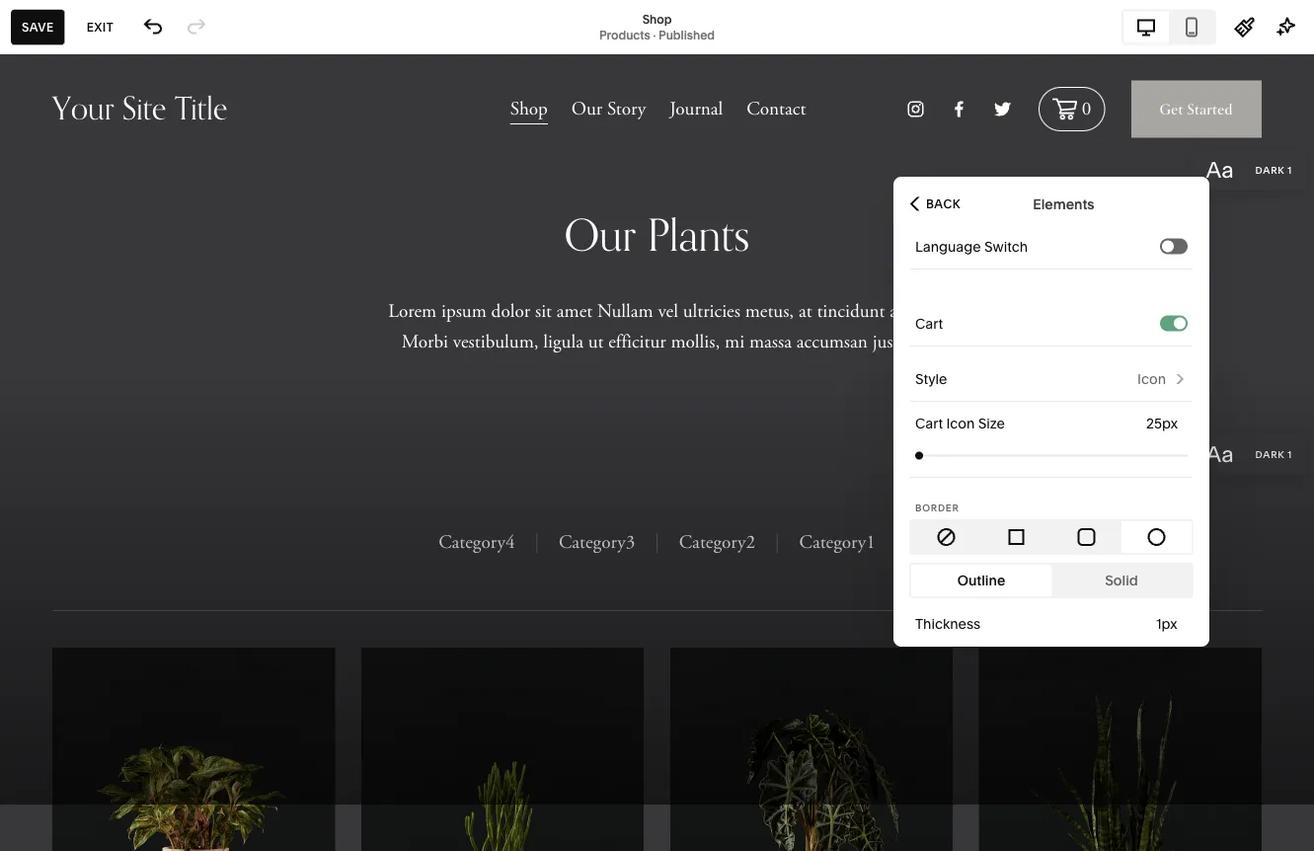 Task type: locate. For each thing, give the bounding box(es) containing it.
hidden
[[135, 421, 177, 433]]

from down alocasia
[[130, 618, 157, 632]]

icon
[[1138, 371, 1166, 388], [947, 415, 975, 432]]

1 from from the top
[[130, 485, 157, 500]]

0 vertical spatial plant
[[130, 388, 163, 404]]

$12 inside pencil plant from $12
[[159, 552, 178, 566]]

$12 down 'pencil'
[[159, 552, 178, 566]]

Language Switch checkbox
[[1163, 241, 1174, 252]]

switch
[[985, 239, 1028, 255]]

1 $12 from the top
[[159, 552, 178, 566]]

from down 'pencil'
[[130, 552, 157, 566]]

save button
[[11, 9, 65, 45]]

exit
[[87, 20, 114, 34]]

pencil
[[130, 532, 170, 549]]

from
[[130, 485, 157, 500], [130, 552, 157, 566], [130, 618, 157, 632], [130, 684, 157, 698], [130, 750, 157, 764]]

from inside orchid from $30
[[130, 750, 157, 764]]

from inside alocasia from $15
[[130, 618, 157, 632]]

save
[[22, 20, 54, 34]]

from down the snake
[[130, 684, 157, 698]]

thickness
[[916, 616, 981, 633]]

exit button
[[76, 9, 125, 45]]

1 vertical spatial icon
[[947, 415, 975, 432]]

·
[[653, 28, 656, 42]]

0 horizontal spatial icon
[[947, 415, 975, 432]]

cart down style
[[916, 415, 943, 432]]

1 icon image from the left
[[936, 526, 958, 548]]

2 vertical spatial tab list
[[912, 565, 1192, 597]]

from down lily
[[130, 485, 157, 500]]

5 from from the top
[[130, 750, 157, 764]]

$12
[[159, 552, 178, 566], [159, 684, 178, 698]]

Cart checkbox
[[1174, 318, 1186, 329]]

style
[[916, 371, 948, 388]]

products
[[600, 28, 650, 42]]

0 vertical spatial $12
[[159, 552, 178, 566]]

0 vertical spatial icon
[[1138, 371, 1166, 388]]

snake from $12
[[130, 664, 178, 698]]

3 from from the top
[[130, 618, 157, 632]]

icon up the cart icon size text box
[[1138, 371, 1166, 388]]

icon left size
[[947, 415, 975, 432]]

from inside snake from $12
[[130, 684, 157, 698]]

$10
[[204, 419, 223, 434]]

1 horizontal spatial icon
[[1138, 371, 1166, 388]]

lily from $20
[[130, 466, 180, 500]]

2 cart from the top
[[916, 415, 943, 432]]

plant up hidden
[[130, 388, 163, 404]]

0 vertical spatial tab list
[[1124, 11, 1215, 43]]

icon image
[[936, 526, 958, 548], [1006, 526, 1028, 548], [1076, 526, 1098, 548], [1146, 526, 1168, 548]]

from down orchid
[[130, 750, 157, 764]]

shop products · published
[[600, 12, 715, 42]]

1 cart from the top
[[916, 316, 943, 332]]

tab list containing outline
[[912, 565, 1192, 597]]

elements
[[1033, 196, 1095, 212]]

tab list
[[1124, 11, 1215, 43], [912, 521, 1192, 553], [912, 565, 1192, 597]]

1 vertical spatial plant
[[173, 532, 206, 549]]

plant inside pencil plant from $12
[[173, 532, 206, 549]]

row group containing plant
[[0, 383, 391, 851]]

0 vertical spatial cart
[[916, 316, 943, 332]]

cart icon size
[[916, 415, 1005, 432]]

1 vertical spatial cart
[[916, 415, 943, 432]]

2 from from the top
[[130, 552, 157, 566]]

from inside lily from $20
[[130, 485, 157, 500]]

1 vertical spatial $12
[[159, 684, 178, 698]]

plant right 'pencil'
[[173, 532, 206, 549]]

alocasia from $15
[[130, 598, 186, 632]]

1 horizontal spatial plant
[[173, 532, 206, 549]]

border
[[916, 502, 960, 514]]

from inside pencil plant from $12
[[130, 552, 157, 566]]

categories
[[38, 36, 117, 50]]

Thickness text field
[[1157, 613, 1182, 635]]

outline
[[958, 572, 1006, 589]]

plant
[[130, 388, 163, 404], [173, 532, 206, 549]]

orchid
[[130, 730, 175, 747]]

cart
[[916, 316, 943, 332], [916, 415, 943, 432]]

2 $12 from the top
[[159, 684, 178, 698]]

solid
[[1105, 572, 1139, 589]]

row group
[[0, 383, 391, 851]]

4 from from the top
[[130, 684, 157, 698]]

$12 down the snake
[[159, 684, 178, 698]]

cart up style
[[916, 316, 943, 332]]



Task type: vqa. For each thing, say whether or not it's contained in the screenshot.
Plant to the left
yes



Task type: describe. For each thing, give the bounding box(es) containing it.
outline button
[[912, 565, 1052, 597]]

$12 inside snake from $12
[[159, 684, 178, 698]]

snake
[[130, 664, 170, 681]]

$9 $10
[[188, 419, 223, 434]]

size
[[978, 415, 1005, 432]]

Cart Icon Size range field
[[916, 434, 1188, 478]]

0 horizontal spatial plant
[[130, 388, 163, 404]]

alocasia
[[130, 598, 186, 615]]

Thickness range field
[[916, 635, 1188, 678]]

Cart Icon Size text field
[[1147, 413, 1182, 435]]

2 icon image from the left
[[1006, 526, 1028, 548]]

$9
[[188, 419, 202, 434]]

$30
[[159, 750, 180, 764]]

$15
[[159, 618, 178, 632]]

shop
[[643, 12, 672, 26]]

all
[[33, 94, 61, 121]]

published
[[659, 28, 715, 42]]

from for alocasia
[[130, 618, 157, 632]]

back button
[[905, 182, 967, 226]]

pencil plant from $12
[[130, 532, 206, 566]]

categories button
[[0, 22, 139, 65]]

from for lily
[[130, 485, 157, 500]]

language switch
[[916, 239, 1028, 255]]

cart for cart
[[916, 316, 943, 332]]

cart for cart icon size
[[916, 415, 943, 432]]

from for snake
[[130, 684, 157, 698]]

$20
[[159, 485, 180, 500]]

3 icon image from the left
[[1076, 526, 1098, 548]]

back
[[926, 197, 961, 211]]

language
[[916, 239, 981, 255]]

lily
[[130, 466, 152, 482]]

solid button
[[1052, 565, 1192, 597]]

orchid from $30
[[130, 730, 180, 764]]

1 vertical spatial tab list
[[912, 521, 1192, 553]]

from for orchid
[[130, 750, 157, 764]]

4 icon image from the left
[[1146, 526, 1168, 548]]



